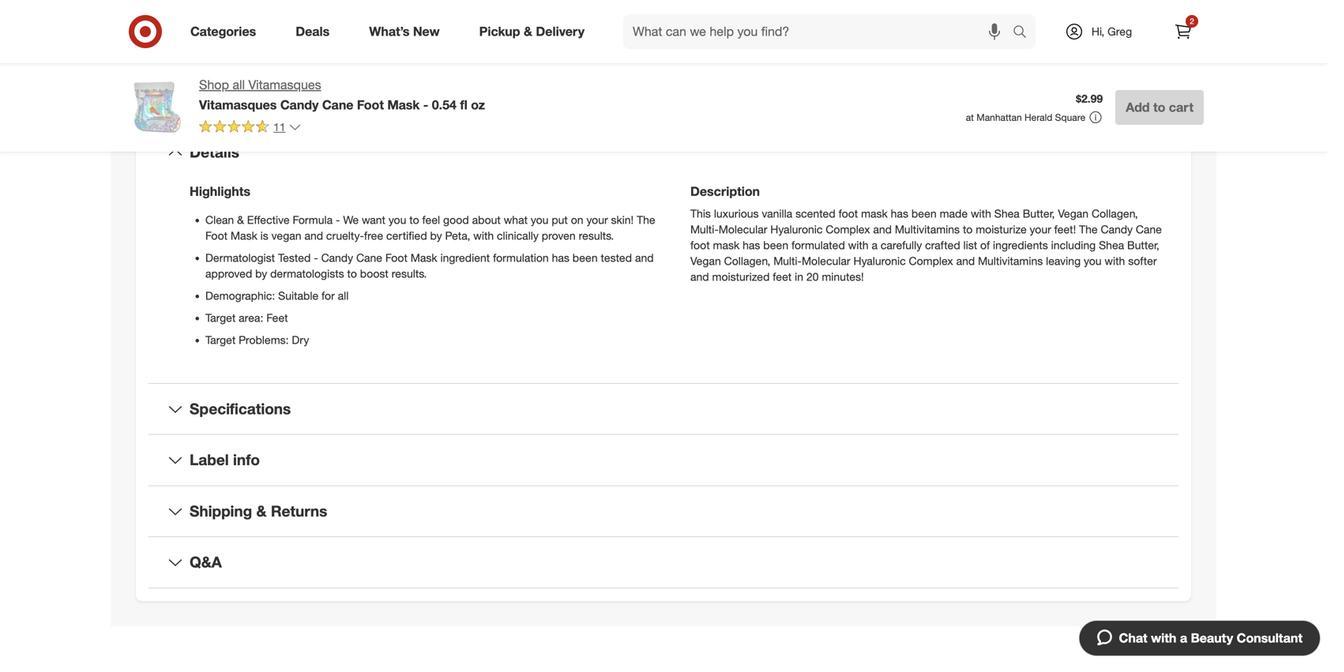 Task type: vqa. For each thing, say whether or not it's contained in the screenshot.
THE NAME
no



Task type: locate. For each thing, give the bounding box(es) containing it.
1 vertical spatial foot
[[205, 229, 228, 243]]

results. down on
[[579, 229, 614, 243]]

mask inside 'dermatologist tested - candy cane foot mask ingredient formulation has been tested and approved by dermatologists to boost results.'
[[411, 251, 437, 265]]

1 horizontal spatial results.
[[579, 229, 614, 243]]

vanilla
[[762, 207, 793, 221]]

with left softer
[[1105, 254, 1125, 268]]

1 vertical spatial mask
[[231, 229, 257, 243]]

& right "clean"
[[237, 213, 244, 227]]

you up certified
[[389, 213, 406, 227]]

0 vertical spatial multivitamins
[[895, 223, 960, 236]]

0 vertical spatial butter,
[[1023, 207, 1055, 221]]

1 vertical spatial shea
[[1099, 238, 1124, 252]]

and inside clean & effective formula - we want you to feel good about what you put on your skin! the foot mask is vegan and cruelty-free certified by peta, with clinically proven results.
[[305, 229, 323, 243]]

results. inside clean & effective formula - we want you to feel good about what you put on your skin! the foot mask is vegan and cruelty-free certified by peta, with clinically proven results.
[[579, 229, 614, 243]]

2 vertical spatial &
[[256, 502, 267, 520]]

cart
[[1169, 100, 1194, 115]]

target
[[205, 311, 236, 325], [205, 333, 236, 347]]

a left the beauty
[[1180, 630, 1188, 646]]

& right pickup
[[524, 24, 532, 39]]

been left made
[[912, 207, 937, 221]]

foot
[[839, 207, 858, 221], [691, 238, 710, 252]]

search
[[1006, 25, 1044, 41]]

candy inside description this luxurious vanilla scented foot mask has been made with shea butter, vegan collagen, multi-molecular hyaluronic complex and multivitamins to moisturize your feet! the candy cane foot mask has been formulated with a carefully crafted list of ingredients including shea butter, vegan collagen, multi-molecular hyaluronic complex and multivitamins  leaving you with softer and moisturized feet in 20 minutes!
[[1101, 223, 1133, 236]]

1 vertical spatial candy
[[1101, 223, 1133, 236]]

to up list on the right
[[963, 223, 973, 236]]

2 horizontal spatial been
[[912, 207, 937, 221]]

complex up formulated
[[826, 223, 870, 236]]

0 horizontal spatial shea
[[995, 207, 1020, 221]]

candy
[[280, 97, 319, 112], [1101, 223, 1133, 236], [321, 251, 353, 265]]

target problems: dry
[[205, 333, 309, 347]]

& inside clean & effective formula - we want you to feel good about what you put on your skin! the foot mask is vegan and cruelty-free certified by peta, with clinically proven results.
[[237, 213, 244, 227]]

cane inside 'dermatologist tested - candy cane foot mask ingredient formulation has been tested and approved by dermatologists to boost results.'
[[356, 251, 382, 265]]

1 horizontal spatial foot
[[357, 97, 384, 112]]

details button
[[149, 127, 1179, 178]]

target for target area: feet
[[205, 311, 236, 325]]

and
[[873, 223, 892, 236], [305, 229, 323, 243], [635, 251, 654, 265], [956, 254, 975, 268], [691, 270, 709, 284]]

your left feet!
[[1030, 223, 1051, 236]]

- inside 'dermatologist tested - candy cane foot mask ingredient formulation has been tested and approved by dermatologists to boost results.'
[[314, 251, 318, 265]]

0 horizontal spatial collagen,
[[724, 254, 771, 268]]

multi- up feet
[[774, 254, 802, 268]]

multivitamins down ingredients
[[978, 254, 1043, 268]]

1 vertical spatial multivitamins
[[978, 254, 1043, 268]]

target down demographic:
[[205, 311, 236, 325]]

foot left 0.54
[[357, 97, 384, 112]]

- inside clean & effective formula - we want you to feel good about what you put on your skin! the foot mask is vegan and cruelty-free certified by peta, with clinically proven results.
[[336, 213, 340, 227]]

foot
[[357, 97, 384, 112], [205, 229, 228, 243], [385, 251, 408, 265]]

has down 'proven'
[[552, 251, 570, 265]]

1 horizontal spatial candy
[[321, 251, 353, 265]]

0 horizontal spatial foot
[[691, 238, 710, 252]]

1 vertical spatial collagen,
[[724, 254, 771, 268]]

1 horizontal spatial foot
[[839, 207, 858, 221]]

- left we
[[336, 213, 340, 227]]

with up the minutes!
[[848, 238, 869, 252]]

hyaluronic down scented at the right top of the page
[[771, 223, 823, 236]]

all right shop
[[233, 77, 245, 92]]

been
[[912, 207, 937, 221], [763, 238, 789, 252], [573, 251, 598, 265]]

chat
[[1119, 630, 1148, 646]]

to right add
[[1154, 100, 1166, 115]]

1 horizontal spatial has
[[743, 238, 760, 252]]

search button
[[1006, 14, 1044, 52]]

foot right scented at the right top of the page
[[839, 207, 858, 221]]

2 horizontal spatial cane
[[1136, 223, 1162, 236]]

1 horizontal spatial -
[[336, 213, 340, 227]]

demographic:
[[205, 289, 275, 303]]

and left "moisturized"
[[691, 270, 709, 284]]

fl
[[460, 97, 468, 112]]

0 horizontal spatial mask
[[713, 238, 740, 252]]

& for shipping
[[256, 502, 267, 520]]

0 horizontal spatial a
[[872, 238, 878, 252]]

you down including
[[1084, 254, 1102, 268]]

2 horizontal spatial foot
[[385, 251, 408, 265]]

has inside 'dermatologist tested - candy cane foot mask ingredient formulation has been tested and approved by dermatologists to boost results.'
[[552, 251, 570, 265]]

mask
[[861, 207, 888, 221], [713, 238, 740, 252]]

complex down crafted
[[909, 254, 953, 268]]

tested
[[601, 251, 632, 265]]

your right on
[[587, 213, 608, 227]]

collagen,
[[1092, 207, 1138, 221], [724, 254, 771, 268]]

11
[[273, 120, 286, 134]]

your
[[587, 213, 608, 227], [1030, 223, 1051, 236]]

delivery
[[536, 24, 585, 39]]

0 horizontal spatial been
[[573, 251, 598, 265]]

0 horizontal spatial &
[[237, 213, 244, 227]]

for
[[322, 289, 335, 303]]

mask down the 'luxurious'
[[713, 238, 740, 252]]

been down vanilla
[[763, 238, 789, 252]]

your inside clean & effective formula - we want you to feel good about what you put on your skin! the foot mask is vegan and cruelty-free certified by peta, with clinically proven results.
[[587, 213, 608, 227]]

0 vertical spatial cane
[[322, 97, 354, 112]]

1 vertical spatial multi-
[[774, 254, 802, 268]]

a
[[872, 238, 878, 252], [1180, 630, 1188, 646]]

the up including
[[1079, 223, 1098, 236]]

you inside description this luxurious vanilla scented foot mask has been made with shea butter, vegan collagen, multi-molecular hyaluronic complex and multivitamins to moisturize your feet! the candy cane foot mask has been formulated with a carefully crafted list of ingredients including shea butter, vegan collagen, multi-molecular hyaluronic complex and multivitamins  leaving you with softer and moisturized feet in 20 minutes!
[[1084, 254, 1102, 268]]

target for target problems: dry
[[205, 333, 236, 347]]

shipping & returns button
[[149, 486, 1179, 537]]

1 vertical spatial molecular
[[802, 254, 851, 268]]

with right chat
[[1151, 630, 1177, 646]]

candy up softer
[[1101, 223, 1133, 236]]

0 vertical spatial foot
[[357, 97, 384, 112]]

multi- down this
[[691, 223, 719, 236]]

to left "feel" in the left top of the page
[[409, 213, 419, 227]]

multi-
[[691, 223, 719, 236], [774, 254, 802, 268]]

square
[[1055, 111, 1086, 123]]

1 vertical spatial all
[[338, 289, 349, 303]]

a inside button
[[1180, 630, 1188, 646]]

0 vertical spatial hyaluronic
[[771, 223, 823, 236]]

0 horizontal spatial all
[[233, 77, 245, 92]]

to
[[1154, 100, 1166, 115], [409, 213, 419, 227], [963, 223, 973, 236], [347, 267, 357, 281]]

shipping & returns
[[190, 502, 327, 520]]

1 vertical spatial &
[[237, 213, 244, 227]]

a left carefully
[[872, 238, 878, 252]]

vegan up "moisturized"
[[691, 254, 721, 268]]

by
[[430, 229, 442, 243], [255, 267, 267, 281]]

2 horizontal spatial -
[[423, 97, 428, 112]]

0 vertical spatial multi-
[[691, 223, 719, 236]]

been inside 'dermatologist tested - candy cane foot mask ingredient formulation has been tested and approved by dermatologists to boost results.'
[[573, 251, 598, 265]]

1 horizontal spatial collagen,
[[1092, 207, 1138, 221]]

foot down certified
[[385, 251, 408, 265]]

shea up moisturize
[[995, 207, 1020, 221]]

boost
[[360, 267, 389, 281]]

0 vertical spatial shea
[[995, 207, 1020, 221]]

collagen, up including
[[1092, 207, 1138, 221]]

molecular down the 'luxurious'
[[719, 223, 767, 236]]

collagen, up "moisturized"
[[724, 254, 771, 268]]

the inside description this luxurious vanilla scented foot mask has been made with shea butter, vegan collagen, multi-molecular hyaluronic complex and multivitamins to moisturize your feet! the candy cane foot mask has been formulated with a carefully crafted list of ingredients including shea butter, vegan collagen, multi-molecular hyaluronic complex and multivitamins  leaving you with softer and moisturized feet in 20 minutes!
[[1079, 223, 1098, 236]]

add to cart
[[1126, 100, 1194, 115]]

softer
[[1128, 254, 1157, 268]]

2 horizontal spatial you
[[1084, 254, 1102, 268]]

multivitamins up crafted
[[895, 223, 960, 236]]

What can we help you find? suggestions appear below search field
[[623, 14, 1017, 49]]

chat with a beauty consultant button
[[1079, 620, 1321, 657]]

what
[[504, 213, 528, 227]]

the right skin!
[[637, 213, 655, 227]]

butter, up softer
[[1127, 238, 1160, 252]]

and down "formula"
[[305, 229, 323, 243]]

all inside shop all vitamasques vitamasques candy cane foot mask - 0.54 fl oz
[[233, 77, 245, 92]]

1 target from the top
[[205, 311, 236, 325]]

has up carefully
[[891, 207, 909, 221]]

1 vertical spatial a
[[1180, 630, 1188, 646]]

hyaluronic down carefully
[[854, 254, 906, 268]]

candy down cruelty-
[[321, 251, 353, 265]]

info
[[233, 451, 260, 469]]

2 vertical spatial -
[[314, 251, 318, 265]]

to inside "button"
[[1154, 100, 1166, 115]]

all
[[233, 77, 245, 92], [338, 289, 349, 303]]

0 vertical spatial all
[[233, 77, 245, 92]]

put
[[552, 213, 568, 227]]

2 vertical spatial candy
[[321, 251, 353, 265]]

2 vertical spatial cane
[[356, 251, 382, 265]]

mask inside clean & effective formula - we want you to feel good about what you put on your skin! the foot mask is vegan and cruelty-free certified by peta, with clinically proven results.
[[231, 229, 257, 243]]

0 horizontal spatial cane
[[322, 97, 354, 112]]

is
[[260, 229, 268, 243]]

been left the tested
[[573, 251, 598, 265]]

cane up boost on the left of the page
[[356, 251, 382, 265]]

vitamasques up 11 link
[[199, 97, 277, 112]]

complex
[[826, 223, 870, 236], [909, 254, 953, 268]]

0 vertical spatial target
[[205, 311, 236, 325]]

clean
[[205, 213, 234, 227]]

categories
[[190, 24, 256, 39]]

proven
[[542, 229, 576, 243]]

1 horizontal spatial multi-
[[774, 254, 802, 268]]

to left boost on the left of the page
[[347, 267, 357, 281]]

foot inside clean & effective formula - we want you to feel good about what you put on your skin! the foot mask is vegan and cruelty-free certified by peta, with clinically proven results.
[[205, 229, 228, 243]]

minutes!
[[822, 270, 864, 284]]

1 horizontal spatial your
[[1030, 223, 1051, 236]]

with inside button
[[1151, 630, 1177, 646]]

& left returns
[[256, 502, 267, 520]]

foot down this
[[691, 238, 710, 252]]

0 horizontal spatial -
[[314, 251, 318, 265]]

vegan up feet!
[[1058, 207, 1089, 221]]

vitamasques up the "11"
[[248, 77, 321, 92]]

with down about
[[473, 229, 494, 243]]

the
[[637, 213, 655, 227], [1079, 223, 1098, 236]]

1 vertical spatial results.
[[392, 267, 427, 281]]

- left 0.54
[[423, 97, 428, 112]]

scented
[[796, 207, 836, 221]]

0 vertical spatial molecular
[[719, 223, 767, 236]]

dry
[[292, 333, 309, 347]]

& inside dropdown button
[[256, 502, 267, 520]]

2 vertical spatial foot
[[385, 251, 408, 265]]

0 horizontal spatial candy
[[280, 97, 319, 112]]

0 horizontal spatial hyaluronic
[[771, 223, 823, 236]]

1 vertical spatial target
[[205, 333, 236, 347]]

your inside description this luxurious vanilla scented foot mask has been made with shea butter, vegan collagen, multi-molecular hyaluronic complex and multivitamins to moisturize your feet! the candy cane foot mask has been formulated with a carefully crafted list of ingredients including shea butter, vegan collagen, multi-molecular hyaluronic complex and multivitamins  leaving you with softer and moisturized feet in 20 minutes!
[[1030, 223, 1051, 236]]

1 horizontal spatial by
[[430, 229, 442, 243]]

multivitamins
[[895, 223, 960, 236], [978, 254, 1043, 268]]

cane down deals link
[[322, 97, 354, 112]]

1 vertical spatial mask
[[713, 238, 740, 252]]

specifications
[[190, 400, 291, 418]]

you
[[389, 213, 406, 227], [531, 213, 549, 227], [1084, 254, 1102, 268]]

0 horizontal spatial the
[[637, 213, 655, 227]]

0 vertical spatial candy
[[280, 97, 319, 112]]

at manhattan herald square
[[966, 111, 1086, 123]]

shea
[[995, 207, 1020, 221], [1099, 238, 1124, 252]]

you left put
[[531, 213, 549, 227]]

1 horizontal spatial butter,
[[1127, 238, 1160, 252]]

and right the tested
[[635, 251, 654, 265]]

candy up the "11"
[[280, 97, 319, 112]]

herald
[[1025, 111, 1053, 123]]

foot down "clean"
[[205, 229, 228, 243]]

mask down certified
[[411, 251, 437, 265]]

mask up carefully
[[861, 207, 888, 221]]

0 horizontal spatial butter,
[[1023, 207, 1055, 221]]

has up "moisturized"
[[743, 238, 760, 252]]

a inside description this luxurious vanilla scented foot mask has been made with shea butter, vegan collagen, multi-molecular hyaluronic complex and multivitamins to moisturize your feet! the candy cane foot mask has been formulated with a carefully crafted list of ingredients including shea butter, vegan collagen, multi-molecular hyaluronic complex and multivitamins  leaving you with softer and moisturized feet in 20 minutes!
[[872, 238, 878, 252]]

0 horizontal spatial results.
[[392, 267, 427, 281]]

about
[[472, 213, 501, 227]]

1 vertical spatial hyaluronic
[[854, 254, 906, 268]]

1 horizontal spatial cane
[[356, 251, 382, 265]]

0 vertical spatial mask
[[387, 97, 420, 112]]

foot inside shop all vitamasques vitamasques candy cane foot mask - 0.54 fl oz
[[357, 97, 384, 112]]

0 horizontal spatial your
[[587, 213, 608, 227]]

0 horizontal spatial by
[[255, 267, 267, 281]]

shea right including
[[1099, 238, 1124, 252]]

- up dermatologists
[[314, 251, 318, 265]]

mask left 0.54
[[387, 97, 420, 112]]

0 horizontal spatial has
[[552, 251, 570, 265]]

1 horizontal spatial hyaluronic
[[854, 254, 906, 268]]

0 horizontal spatial multivitamins
[[895, 223, 960, 236]]

molecular
[[719, 223, 767, 236], [802, 254, 851, 268]]

2 target from the top
[[205, 333, 236, 347]]

2 horizontal spatial &
[[524, 24, 532, 39]]

0 vertical spatial -
[[423, 97, 428, 112]]

1 vertical spatial cane
[[1136, 223, 1162, 236]]

1 vertical spatial vegan
[[691, 254, 721, 268]]

results. right boost on the left of the page
[[392, 267, 427, 281]]

butter, up feet!
[[1023, 207, 1055, 221]]

1 horizontal spatial a
[[1180, 630, 1188, 646]]

certified
[[386, 229, 427, 243]]

molecular down formulated
[[802, 254, 851, 268]]

1 horizontal spatial been
[[763, 238, 789, 252]]

description this luxurious vanilla scented foot mask has been made with shea butter, vegan collagen, multi-molecular hyaluronic complex and multivitamins to moisturize your feet! the candy cane foot mask has been formulated with a carefully crafted list of ingredients including shea butter, vegan collagen, multi-molecular hyaluronic complex and multivitamins  leaving you with softer and moisturized feet in 20 minutes!
[[691, 184, 1162, 284]]

2 vertical spatial mask
[[411, 251, 437, 265]]

we
[[343, 213, 359, 227]]

0 vertical spatial by
[[430, 229, 442, 243]]

cane up softer
[[1136, 223, 1162, 236]]

feet
[[773, 270, 792, 284]]

by down dermatologist at the top of the page
[[255, 267, 267, 281]]

with inside clean & effective formula - we want you to feel good about what you put on your skin! the foot mask is vegan and cruelty-free certified by peta, with clinically proven results.
[[473, 229, 494, 243]]

0 vertical spatial &
[[524, 24, 532, 39]]

0 vertical spatial vegan
[[1058, 207, 1089, 221]]

hyaluronic
[[771, 223, 823, 236], [854, 254, 906, 268]]

by down "feel" in the left top of the page
[[430, 229, 442, 243]]

1 vertical spatial -
[[336, 213, 340, 227]]

11 link
[[199, 119, 301, 137]]

to inside clean & effective formula - we want you to feel good about what you put on your skin! the foot mask is vegan and cruelty-free certified by peta, with clinically proven results.
[[409, 213, 419, 227]]

mask left 'is'
[[231, 229, 257, 243]]

0 horizontal spatial complex
[[826, 223, 870, 236]]

2
[[1190, 16, 1194, 26]]

this
[[691, 207, 711, 221]]

all right "for"
[[338, 289, 349, 303]]

1 horizontal spatial complex
[[909, 254, 953, 268]]

mask inside shop all vitamasques vitamasques candy cane foot mask - 0.54 fl oz
[[387, 97, 420, 112]]

including
[[1051, 238, 1096, 252]]

target down target area: feet
[[205, 333, 236, 347]]



Task type: describe. For each thing, give the bounding box(es) containing it.
greg
[[1108, 24, 1132, 38]]

area:
[[239, 311, 263, 325]]

oz
[[471, 97, 485, 112]]

0 vertical spatial foot
[[839, 207, 858, 221]]

0.54
[[432, 97, 457, 112]]

beauty
[[1191, 630, 1233, 646]]

clean & effective formula - we want you to feel good about what you put on your skin! the foot mask is vegan and cruelty-free certified by peta, with clinically proven results.
[[205, 213, 655, 243]]

formulation
[[493, 251, 549, 265]]

moisturize
[[976, 223, 1027, 236]]

what's new link
[[356, 14, 460, 49]]

1 horizontal spatial vegan
[[1058, 207, 1089, 221]]

dermatologist
[[205, 251, 275, 265]]

show more images
[[330, 16, 438, 31]]

luxurious
[[714, 207, 759, 221]]

0 vertical spatial collagen,
[[1092, 207, 1138, 221]]

skin!
[[611, 213, 634, 227]]

dermatologists
[[270, 267, 344, 281]]

ingredient
[[440, 251, 490, 265]]

0 vertical spatial complex
[[826, 223, 870, 236]]

cane inside description this luxurious vanilla scented foot mask has been made with shea butter, vegan collagen, multi-molecular hyaluronic complex and multivitamins to moisturize your feet! the candy cane foot mask has been formulated with a carefully crafted list of ingredients including shea butter, vegan collagen, multi-molecular hyaluronic complex and multivitamins  leaving you with softer and moisturized feet in 20 minutes!
[[1136, 223, 1162, 236]]

in
[[795, 270, 804, 284]]

at
[[966, 111, 974, 123]]

want
[[362, 213, 386, 227]]

0 vertical spatial vitamasques
[[248, 77, 321, 92]]

new
[[413, 24, 440, 39]]

sponsored
[[1157, 13, 1204, 25]]

pickup
[[479, 24, 520, 39]]

to inside description this luxurious vanilla scented foot mask has been made with shea butter, vegan collagen, multi-molecular hyaluronic complex and multivitamins to moisturize your feet! the candy cane foot mask has been formulated with a carefully crafted list of ingredients including shea butter, vegan collagen, multi-molecular hyaluronic complex and multivitamins  leaving you with softer and moisturized feet in 20 minutes!
[[963, 223, 973, 236]]

$2.99
[[1076, 92, 1103, 106]]

cruelty-
[[326, 229, 364, 243]]

cane inside shop all vitamasques vitamasques candy cane foot mask - 0.54 fl oz
[[322, 97, 354, 112]]

formula
[[293, 213, 333, 227]]

1 horizontal spatial molecular
[[802, 254, 851, 268]]

demographic: suitable for all
[[205, 289, 349, 303]]

1 vertical spatial butter,
[[1127, 238, 1160, 252]]

add to cart button
[[1116, 90, 1204, 125]]

specifications button
[[149, 384, 1179, 434]]

details
[[190, 143, 239, 161]]

1 horizontal spatial you
[[531, 213, 549, 227]]

0 horizontal spatial multi-
[[691, 223, 719, 236]]

description
[[691, 184, 760, 199]]

and down list on the right
[[956, 254, 975, 268]]

feet
[[266, 311, 288, 325]]

image of vitamasques candy cane foot mask - 0.54 fl oz image
[[123, 76, 186, 139]]

tested
[[278, 251, 311, 265]]

vegan
[[272, 229, 301, 243]]

candy inside shop all vitamasques vitamasques candy cane foot mask - 0.54 fl oz
[[280, 97, 319, 112]]

with up moisturize
[[971, 207, 991, 221]]

0 horizontal spatial vegan
[[691, 254, 721, 268]]

feet!
[[1054, 223, 1076, 236]]

consultant
[[1237, 630, 1303, 646]]

pickup & delivery
[[479, 24, 585, 39]]

carefully
[[881, 238, 922, 252]]

clinically
[[497, 229, 539, 243]]

shop all vitamasques vitamasques candy cane foot mask - 0.54 fl oz
[[199, 77, 485, 112]]

good
[[443, 213, 469, 227]]

label info
[[190, 451, 260, 469]]

1 horizontal spatial all
[[338, 289, 349, 303]]

q&a button
[[149, 537, 1179, 588]]

formulated
[[792, 238, 845, 252]]

0 horizontal spatial molecular
[[719, 223, 767, 236]]

label
[[190, 451, 229, 469]]

1 vertical spatial foot
[[691, 238, 710, 252]]

dermatologist tested - candy cane foot mask ingredient formulation has been tested and approved by dermatologists to boost results.
[[205, 251, 654, 281]]

2 link
[[1166, 14, 1201, 49]]

target area: feet
[[205, 311, 288, 325]]

& for pickup
[[524, 24, 532, 39]]

and up carefully
[[873, 223, 892, 236]]

suitable
[[278, 289, 319, 303]]

chat with a beauty consultant
[[1119, 630, 1303, 646]]

on
[[571, 213, 584, 227]]

returns
[[271, 502, 327, 520]]

1 vertical spatial complex
[[909, 254, 953, 268]]

what's new
[[369, 24, 440, 39]]

free
[[364, 229, 383, 243]]

1 horizontal spatial mask
[[861, 207, 888, 221]]

images
[[397, 16, 438, 31]]

by inside 'dermatologist tested - candy cane foot mask ingredient formulation has been tested and approved by dermatologists to boost results.'
[[255, 267, 267, 281]]

candy inside 'dermatologist tested - candy cane foot mask ingredient formulation has been tested and approved by dermatologists to boost results.'
[[321, 251, 353, 265]]

show
[[330, 16, 361, 31]]

to inside 'dermatologist tested - candy cane foot mask ingredient formulation has been tested and approved by dermatologists to boost results.'
[[347, 267, 357, 281]]

the inside clean & effective formula - we want you to feel good about what you put on your skin! the foot mask is vegan and cruelty-free certified by peta, with clinically proven results.
[[637, 213, 655, 227]]

2 horizontal spatial has
[[891, 207, 909, 221]]

deals
[[296, 24, 330, 39]]

foot inside 'dermatologist tested - candy cane foot mask ingredient formulation has been tested and approved by dermatologists to boost results.'
[[385, 251, 408, 265]]

problems:
[[239, 333, 289, 347]]

hi, greg
[[1092, 24, 1132, 38]]

highlights
[[190, 184, 250, 199]]

20
[[807, 270, 819, 284]]

peta,
[[445, 229, 470, 243]]

ingredients
[[993, 238, 1048, 252]]

categories link
[[177, 14, 276, 49]]

1 vertical spatial vitamasques
[[199, 97, 277, 112]]

results. inside 'dermatologist tested - candy cane foot mask ingredient formulation has been tested and approved by dermatologists to boost results.'
[[392, 267, 427, 281]]

show more images button
[[319, 7, 449, 41]]

& for clean
[[237, 213, 244, 227]]

q&a
[[190, 553, 222, 571]]

by inside clean & effective formula - we want you to feel good about what you put on your skin! the foot mask is vegan and cruelty-free certified by peta, with clinically proven results.
[[430, 229, 442, 243]]

crafted
[[925, 238, 960, 252]]

moisturized
[[712, 270, 770, 284]]

- inside shop all vitamasques vitamasques candy cane foot mask - 0.54 fl oz
[[423, 97, 428, 112]]

and inside 'dermatologist tested - candy cane foot mask ingredient formulation has been tested and approved by dermatologists to boost results.'
[[635, 251, 654, 265]]

leaving
[[1046, 254, 1081, 268]]

deals link
[[282, 14, 349, 49]]

more
[[365, 16, 394, 31]]

hi,
[[1092, 24, 1105, 38]]

0 horizontal spatial you
[[389, 213, 406, 227]]

1 horizontal spatial shea
[[1099, 238, 1124, 252]]

manhattan
[[977, 111, 1022, 123]]



